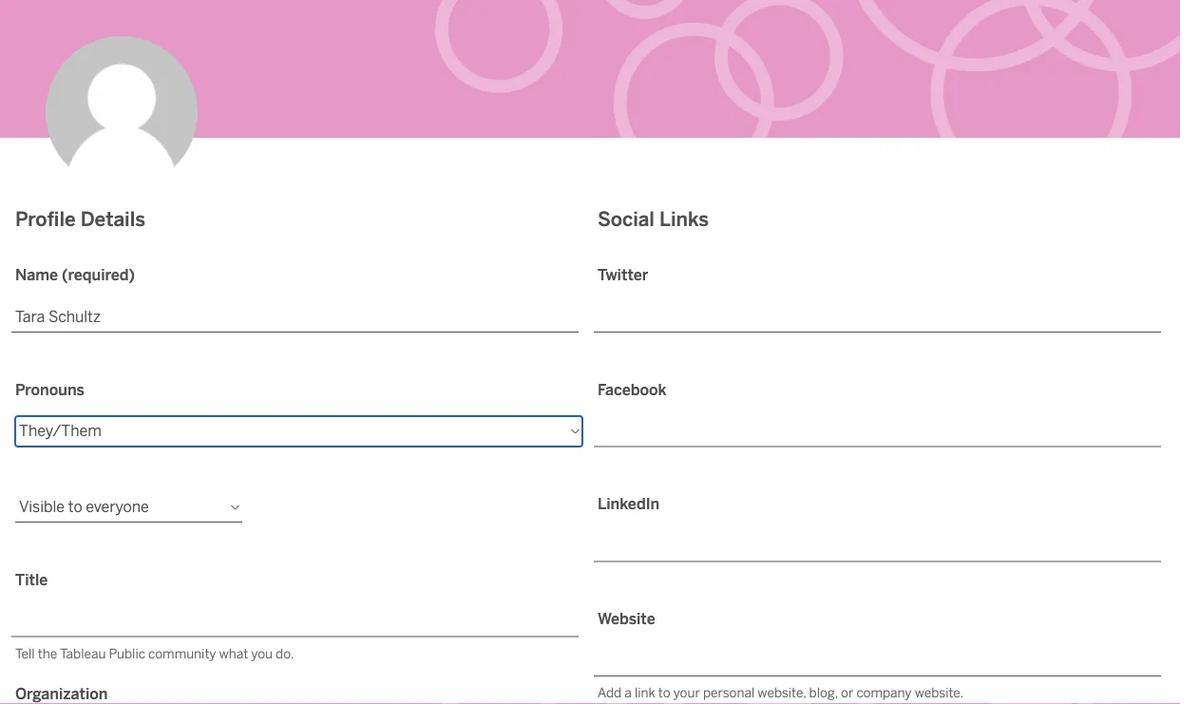 Task type: describe. For each thing, give the bounding box(es) containing it.
data
[[287, 98, 318, 116]]

show me link
[[934, 98, 1000, 116]]

to left take
[[201, 98, 216, 116]]

go to search image
[[1090, 48, 1158, 70]]

to inside dialog
[[659, 685, 671, 701]]

community
[[658, 98, 739, 116]]

personal
[[703, 685, 755, 701]]

tell
[[15, 646, 35, 662]]

details
[[81, 207, 145, 231]]

2 horizontal spatial the
[[575, 98, 597, 116]]

skills
[[322, 98, 356, 116]]

tell the tableau public community what you do.
[[15, 646, 294, 662]]

tara schultz
[[46, 322, 290, 373]]

pronouns
[[15, 381, 85, 399]]

to left accelerate
[[743, 98, 757, 116]]

0 horizontal spatial your
[[252, 98, 284, 116]]

0 horizontal spatial the
[[38, 646, 57, 662]]

tableau inside dialog
[[60, 646, 106, 662]]

website
[[598, 610, 656, 628]]

website,
[[758, 685, 807, 701]]

website.
[[915, 685, 964, 701]]

social
[[598, 207, 655, 231]]

blog,
[[810, 685, 838, 701]]

take
[[219, 98, 249, 116]]

me
[[977, 98, 1000, 116]]

link
[[635, 685, 656, 701]]

facebook
[[598, 381, 667, 399]]

Facebook field
[[594, 416, 1162, 447]]

1 workbook thumbnail image from the left
[[47, 573, 395, 704]]

community
[[148, 646, 216, 662]]

0 vertical spatial profile
[[15, 207, 76, 231]]

logo image
[[46, 45, 186, 69]]

connect
[[480, 98, 538, 116]]

your inside dialog
[[674, 685, 701, 701]]

public
[[109, 646, 145, 662]]

want
[[162, 98, 198, 116]]

profile details
[[15, 207, 145, 231]]

twitter
[[598, 266, 649, 284]]

add a link to your personal website, blog, or company website.
[[598, 685, 964, 701]]

level?
[[437, 98, 476, 116]]

add
[[598, 685, 622, 701]]

schultz
[[141, 322, 290, 373]]



Task type: vqa. For each thing, say whether or not it's contained in the screenshot.
to
yes



Task type: locate. For each thing, give the bounding box(es) containing it.
Add a link to your personal website, blog, or company website. field
[[594, 646, 1162, 677]]

linkedin
[[598, 495, 660, 513]]

the right tell
[[38, 646, 57, 662]]

edit
[[69, 405, 96, 423]]

name
[[15, 266, 58, 284]]

profile
[[15, 207, 76, 231], [100, 405, 144, 423]]

tableau
[[600, 98, 654, 116], [60, 646, 106, 662]]

to right link
[[659, 685, 671, 701]]

title
[[15, 571, 48, 589]]

1 horizontal spatial your
[[674, 685, 701, 701]]

tara
[[46, 322, 131, 373]]

organization
[[15, 686, 108, 704]]

to
[[201, 98, 216, 116], [360, 98, 374, 116], [743, 98, 757, 116], [659, 685, 671, 701]]

1 horizontal spatial tableau
[[600, 98, 654, 116]]

next
[[403, 98, 433, 116]]

profile right edit
[[100, 405, 144, 423]]

learning.
[[871, 98, 930, 116]]

avatar image inside dialog
[[46, 36, 198, 188]]

tableau right with
[[600, 98, 654, 116]]

edit profile button
[[46, 400, 168, 429]]

the right with
[[575, 98, 597, 116]]

a
[[625, 685, 632, 701]]

1 vertical spatial tableau
[[60, 646, 106, 662]]

your left learning.
[[836, 98, 867, 116]]

0 horizontal spatial tableau
[[60, 646, 106, 662]]

1 horizontal spatial workbook thumbnail image
[[416, 573, 764, 704]]

dialog containing profile details
[[0, 0, 1181, 704]]

your
[[252, 98, 284, 116], [836, 98, 867, 116], [674, 685, 701, 701]]

show
[[934, 98, 974, 116]]

Twitter field
[[594, 301, 1162, 333]]

1 avatar image from the top
[[46, 36, 198, 188]]

your right link
[[674, 685, 701, 701]]

2 avatar image from the top
[[46, 163, 198, 315]]

Name (required) field
[[11, 301, 579, 333]]

workbook thumbnail image
[[47, 573, 395, 704], [416, 573, 764, 704]]

accelerate
[[760, 98, 833, 116]]

the
[[377, 98, 400, 116], [575, 98, 597, 116], [38, 646, 57, 662]]

your right take
[[252, 98, 284, 116]]

1 horizontal spatial the
[[377, 98, 400, 116]]

what
[[219, 646, 248, 662]]

want to take your data skills to the next level? connect with the tableau community to accelerate your learning. show me
[[162, 98, 1000, 116]]

2 workbook thumbnail image from the left
[[416, 573, 764, 704]]

profile up name
[[15, 207, 76, 231]]

0 vertical spatial tableau
[[600, 98, 654, 116]]

(required)
[[62, 266, 135, 284]]

0 horizontal spatial profile
[[15, 207, 76, 231]]

0 horizontal spatial workbook thumbnail image
[[47, 573, 395, 704]]

1 vertical spatial profile
[[100, 405, 144, 423]]

company
[[857, 685, 912, 701]]

social links
[[598, 207, 709, 231]]

Tell the Tableau Public community what you do. field
[[11, 606, 579, 638]]

tableau left public
[[60, 646, 106, 662]]

LinkedIn field
[[594, 531, 1162, 562]]

to right skills
[[360, 98, 374, 116]]

links
[[660, 207, 709, 231]]

edit profile
[[69, 405, 144, 423]]

profile inside button
[[100, 405, 144, 423]]

dialog
[[0, 0, 1181, 704]]

name (required)
[[15, 266, 135, 284]]

1 horizontal spatial profile
[[100, 405, 144, 423]]

the left next
[[377, 98, 400, 116]]

avatar image
[[46, 36, 198, 188], [46, 163, 198, 315]]

or
[[841, 685, 854, 701]]

do.
[[276, 646, 294, 662]]

you
[[251, 646, 273, 662]]

2 horizontal spatial your
[[836, 98, 867, 116]]

with
[[542, 98, 571, 116]]



